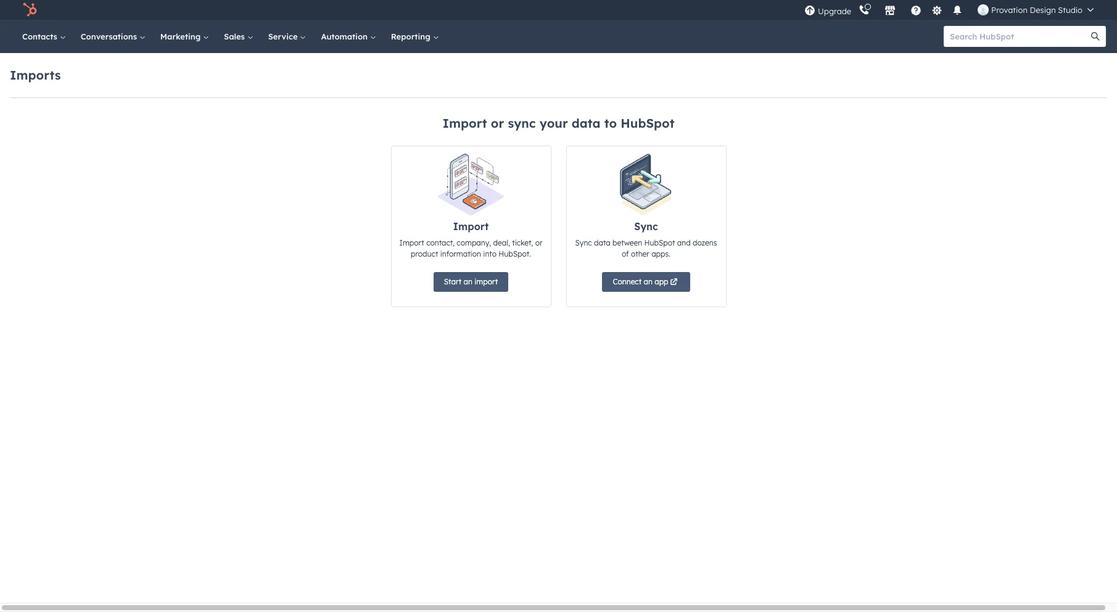 Task type: locate. For each thing, give the bounding box(es) containing it.
sync
[[635, 220, 658, 233], [576, 238, 592, 248]]

1 vertical spatial or
[[536, 238, 543, 248]]

1 vertical spatial sync
[[576, 238, 592, 248]]

0 horizontal spatial an
[[464, 277, 473, 286]]

between
[[613, 238, 643, 248]]

0 horizontal spatial or
[[491, 115, 504, 131]]

calling icon image
[[859, 5, 870, 16]]

app
[[655, 277, 669, 286]]

0 vertical spatial import
[[443, 115, 487, 131]]

company,
[[457, 238, 491, 248]]

import import contact, company, deal, ticket, or product information into hubspot.
[[400, 220, 543, 259]]

provation design studio button
[[971, 0, 1102, 20]]

import
[[475, 277, 498, 286]]

2 an from the left
[[644, 277, 653, 286]]

conversations
[[81, 31, 139, 41]]

hubspot image
[[22, 2, 37, 17]]

hubspot up apps. on the right of page
[[645, 238, 676, 248]]

1 vertical spatial data
[[594, 238, 611, 248]]

into
[[483, 249, 497, 259]]

an right start
[[464, 277, 473, 286]]

1 an from the left
[[464, 277, 473, 286]]

import
[[443, 115, 487, 131], [453, 220, 489, 233], [400, 238, 425, 248]]

0 vertical spatial sync
[[635, 220, 658, 233]]

data
[[572, 115, 601, 131], [594, 238, 611, 248]]

or left sync
[[491, 115, 504, 131]]

or
[[491, 115, 504, 131], [536, 238, 543, 248]]

1 vertical spatial hubspot
[[645, 238, 676, 248]]

connect
[[613, 277, 642, 286]]

reporting
[[391, 31, 433, 41]]

import up "company,"
[[453, 220, 489, 233]]

hubspot
[[621, 115, 675, 131], [645, 238, 676, 248]]

and
[[678, 238, 691, 248]]

reporting link
[[384, 20, 447, 53]]

menu containing provation design studio
[[804, 0, 1103, 20]]

service
[[268, 31, 300, 41]]

settings link
[[930, 3, 945, 16]]

calling icon button
[[854, 2, 875, 18]]

data left between
[[594, 238, 611, 248]]

sync left between
[[576, 238, 592, 248]]

sales link
[[217, 20, 261, 53]]

to
[[605, 115, 617, 131]]

import left sync
[[443, 115, 487, 131]]

upgrade
[[819, 6, 852, 16]]

an
[[464, 277, 473, 286], [644, 277, 653, 286]]

contacts link
[[15, 20, 73, 53]]

conversations link
[[73, 20, 153, 53]]

1 horizontal spatial an
[[644, 277, 653, 286]]

an left app
[[644, 277, 653, 286]]

0 horizontal spatial sync
[[576, 238, 592, 248]]

an inside button
[[464, 277, 473, 286]]

deal,
[[494, 238, 510, 248]]

menu
[[804, 0, 1103, 20]]

1 horizontal spatial sync
[[635, 220, 658, 233]]

0 vertical spatial or
[[491, 115, 504, 131]]

hubspot right to
[[621, 115, 675, 131]]

sync up between
[[635, 220, 658, 233]]

1 horizontal spatial or
[[536, 238, 543, 248]]

an for connect
[[644, 277, 653, 286]]

help button
[[906, 0, 927, 20]]

your
[[540, 115, 568, 131]]

data left to
[[572, 115, 601, 131]]

import up product
[[400, 238, 425, 248]]

settings image
[[932, 5, 943, 16]]

start
[[444, 277, 462, 286]]

or right "ticket,"
[[536, 238, 543, 248]]

notifications image
[[953, 6, 964, 17]]

0 vertical spatial data
[[572, 115, 601, 131]]

of
[[622, 249, 629, 259]]

1 vertical spatial import
[[453, 220, 489, 233]]

provation design studio
[[992, 5, 1083, 15]]



Task type: describe. For each thing, give the bounding box(es) containing it.
information
[[441, 249, 481, 259]]

marketing
[[160, 31, 203, 41]]

apps.
[[652, 249, 671, 259]]

an for start
[[464, 277, 473, 286]]

sync
[[508, 115, 536, 131]]

connect an app link
[[603, 272, 690, 292]]

import or sync your data to hubspot
[[443, 115, 675, 131]]

ticket,
[[512, 238, 533, 248]]

notifications button
[[948, 0, 969, 20]]

connect an app
[[613, 277, 669, 286]]

automation link
[[314, 20, 384, 53]]

design
[[1031, 5, 1057, 15]]

product
[[411, 249, 438, 259]]

provation
[[992, 5, 1028, 15]]

import for sync
[[443, 115, 487, 131]]

2 vertical spatial import
[[400, 238, 425, 248]]

0 vertical spatial hubspot
[[621, 115, 675, 131]]

hubspot inside sync sync data between hubspot and dozens of other apps.
[[645, 238, 676, 248]]

dozens
[[693, 238, 718, 248]]

upgrade image
[[805, 5, 816, 16]]

search button
[[1086, 26, 1107, 47]]

contact,
[[427, 238, 455, 248]]

sync sync data between hubspot and dozens of other apps.
[[576, 220, 718, 259]]

import for contact,
[[453, 220, 489, 233]]

marketplaces image
[[885, 6, 896, 17]]

Search HubSpot search field
[[944, 26, 1096, 47]]

service link
[[261, 20, 314, 53]]

search image
[[1092, 32, 1101, 41]]

other
[[631, 249, 650, 259]]

automation
[[321, 31, 370, 41]]

studio
[[1059, 5, 1083, 15]]

contacts
[[22, 31, 60, 41]]

james peterson image
[[978, 4, 990, 15]]

or inside import import contact, company, deal, ticket, or product information into hubspot.
[[536, 238, 543, 248]]

marketing link
[[153, 20, 217, 53]]

help image
[[911, 6, 922, 17]]

start an import
[[444, 277, 498, 286]]

hubspot link
[[15, 2, 46, 17]]

imports
[[10, 67, 61, 82]]

hubspot.
[[499, 249, 531, 259]]

start an import button
[[434, 272, 509, 292]]

marketplaces button
[[878, 0, 904, 20]]

sales
[[224, 31, 247, 41]]

data inside sync sync data between hubspot and dozens of other apps.
[[594, 238, 611, 248]]



Task type: vqa. For each thing, say whether or not it's contained in the screenshot.
App
yes



